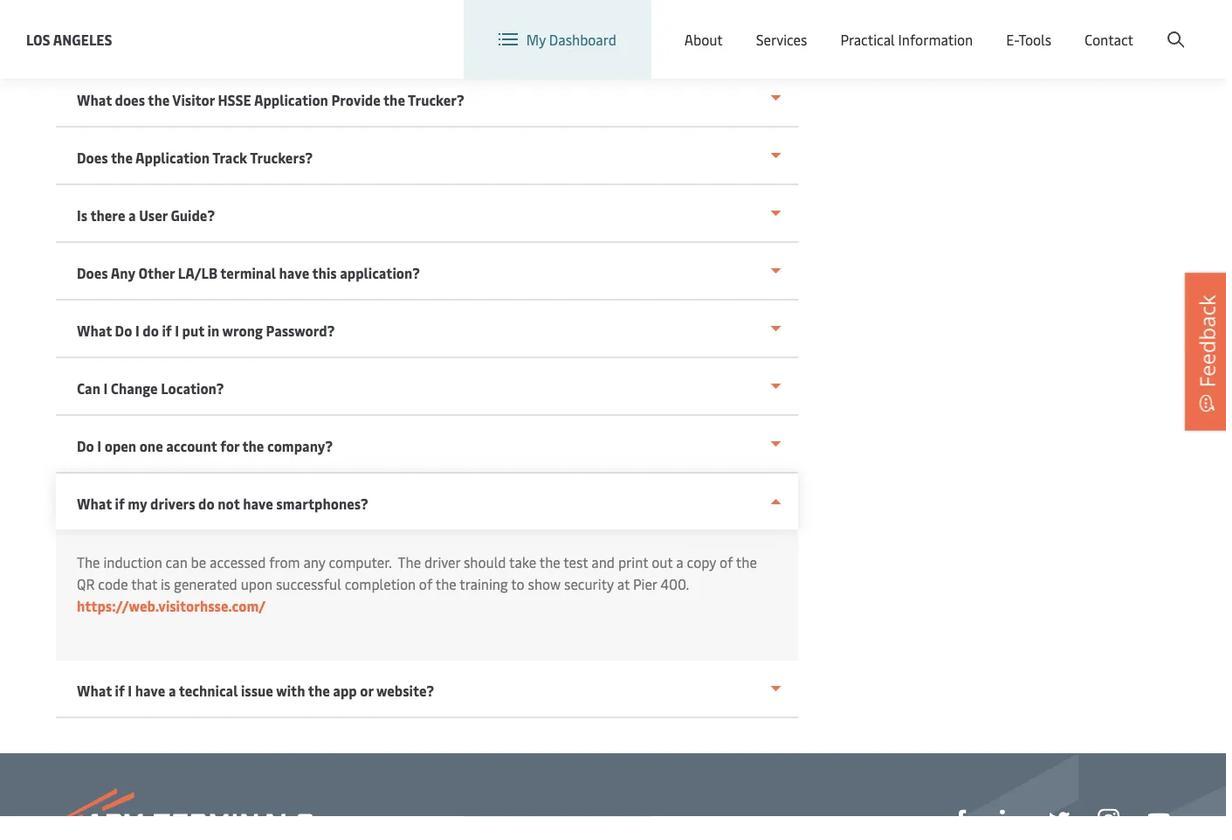 Task type: locate. For each thing, give the bounding box(es) containing it.
the right copy
[[737, 553, 758, 572]]

provide
[[332, 90, 381, 109]]

linkedin image
[[1001, 810, 1022, 817]]

los
[[26, 30, 50, 49]]

a left 'user' in the left of the page
[[128, 206, 136, 225]]

e-tools button
[[1007, 0, 1052, 79]]

should
[[464, 553, 506, 572]]

the up "qr"
[[77, 553, 100, 572]]

my
[[527, 30, 546, 49]]

1 vertical spatial do
[[198, 494, 215, 513]]

location?
[[161, 379, 224, 398]]

dashboard
[[550, 30, 617, 49]]

a inside the induction can be accessed from any computer.  the driver should take the test and print out a copy of the qr code that is generated upon successful completion of the training to show security at pier 400. https://web.visitorhsse.com/
[[677, 553, 684, 572]]

what does the visitor hsse application provide the trucker?
[[77, 90, 465, 109]]

switch location button
[[707, 16, 834, 35]]

print
[[619, 553, 649, 572]]

be
[[191, 553, 206, 572]]

do left open
[[77, 437, 94, 455]]

there
[[90, 206, 125, 225]]

does the application track truckers? button
[[56, 128, 799, 185]]

is there a user guide?
[[77, 206, 215, 225]]

twitter image
[[1050, 810, 1071, 817]]

you tube link
[[1148, 808, 1171, 817]]

practical information
[[841, 30, 974, 49]]

do
[[143, 321, 159, 340], [198, 494, 215, 513]]

of
[[720, 553, 733, 572], [419, 575, 433, 593]]

upon
[[241, 575, 273, 593]]

the down the driver
[[436, 575, 457, 593]]

4 what from the top
[[77, 681, 112, 700]]

instagram link
[[1098, 807, 1120, 817]]

1 does from the top
[[77, 148, 108, 167]]

0 vertical spatial have
[[279, 263, 310, 282]]

0 horizontal spatial application
[[135, 148, 210, 167]]

services
[[757, 30, 808, 49]]

trucker?
[[408, 90, 465, 109]]

account
[[166, 437, 217, 455]]

0 horizontal spatial do
[[77, 437, 94, 455]]

1 horizontal spatial a
[[169, 681, 176, 700]]

training
[[460, 575, 508, 593]]

1 horizontal spatial have
[[243, 494, 273, 513]]

does inside does the application track truckers? dropdown button
[[77, 148, 108, 167]]

about
[[685, 30, 723, 49]]

induction
[[103, 553, 162, 572]]

in
[[208, 321, 220, 340]]

what for what if i have a technical issue with the app or website?
[[77, 681, 112, 700]]

what do i do if i put in wrong password?
[[77, 321, 335, 340]]

angeles
[[53, 30, 112, 49]]

can
[[166, 553, 188, 572]]

https://web.visitorhsse.com/ link
[[77, 596, 266, 615]]

one
[[140, 437, 163, 455]]

have inside 'dropdown button'
[[279, 263, 310, 282]]

0 horizontal spatial a
[[128, 206, 136, 225]]

do
[[115, 321, 132, 340], [77, 437, 94, 455]]

e-
[[1007, 30, 1019, 49]]

have left this
[[279, 263, 310, 282]]

any
[[304, 553, 326, 572]]

terminal
[[221, 263, 276, 282]]

0 horizontal spatial of
[[419, 575, 433, 593]]

0 horizontal spatial the
[[77, 553, 100, 572]]

2 the from the left
[[398, 553, 421, 572]]

is
[[77, 206, 88, 225]]

does up is
[[77, 148, 108, 167]]

0 vertical spatial does
[[77, 148, 108, 167]]

0 vertical spatial application
[[254, 90, 328, 109]]

1 vertical spatial of
[[419, 575, 433, 593]]

if
[[162, 321, 172, 340], [115, 494, 125, 513], [115, 681, 125, 700]]

what for what does the visitor hsse application provide the trucker?
[[77, 90, 112, 109]]

of right copy
[[720, 553, 733, 572]]

1 vertical spatial a
[[677, 553, 684, 572]]

if for i
[[115, 681, 125, 700]]

do left the 'not'
[[198, 494, 215, 513]]

a right out
[[677, 553, 684, 572]]

0 horizontal spatial do
[[143, 321, 159, 340]]

to
[[512, 575, 525, 593]]

2 does from the top
[[77, 263, 108, 282]]

does any other la/lb terminal have this application? button
[[56, 243, 799, 301]]

los angeles
[[26, 30, 112, 49]]

do down any
[[115, 321, 132, 340]]

take
[[509, 553, 537, 572]]

application right hsse
[[254, 90, 328, 109]]

successful
[[276, 575, 342, 593]]

technical
[[179, 681, 238, 700]]

1 horizontal spatial of
[[720, 553, 733, 572]]

shape link
[[952, 807, 973, 817]]

https://web.visitorhsse.com/
[[77, 596, 266, 615]]

can i change location?
[[77, 379, 224, 398]]

apmt footer logo image
[[56, 788, 313, 817]]

location
[[780, 16, 834, 35]]

have left technical
[[135, 681, 165, 700]]

1 vertical spatial does
[[77, 263, 108, 282]]

feedback
[[1193, 295, 1222, 388]]

1 horizontal spatial do
[[115, 321, 132, 340]]

my dashboard button
[[499, 0, 617, 79]]

does inside does any other la/lb terminal have this application? 'dropdown button'
[[77, 263, 108, 282]]

what for what if my drivers do not have smartphones?
[[77, 494, 112, 513]]

2 what from the top
[[77, 321, 112, 340]]

2 vertical spatial if
[[115, 681, 125, 700]]

for
[[220, 437, 240, 455]]

put
[[182, 321, 204, 340]]

have
[[279, 263, 310, 282], [243, 494, 273, 513], [135, 681, 165, 700]]

3 what from the top
[[77, 494, 112, 513]]

a
[[128, 206, 136, 225], [677, 553, 684, 572], [169, 681, 176, 700]]

application
[[254, 90, 328, 109], [135, 148, 210, 167]]

2 horizontal spatial a
[[677, 553, 684, 572]]

2 vertical spatial have
[[135, 681, 165, 700]]

1 vertical spatial application
[[135, 148, 210, 167]]

1 horizontal spatial do
[[198, 494, 215, 513]]

do left 'put'
[[143, 321, 159, 340]]

a left technical
[[169, 681, 176, 700]]

application left "track"
[[135, 148, 210, 167]]

user
[[139, 206, 168, 225]]

1 vertical spatial if
[[115, 494, 125, 513]]

0 vertical spatial a
[[128, 206, 136, 225]]

does left any
[[77, 263, 108, 282]]

is there a user guide? button
[[56, 185, 799, 243]]

login
[[1053, 16, 1087, 35]]

what if i have a technical issue with the app or website?
[[77, 681, 434, 700]]

0 vertical spatial do
[[143, 321, 159, 340]]

company?
[[267, 437, 333, 455]]

0 horizontal spatial have
[[135, 681, 165, 700]]

if for my
[[115, 494, 125, 513]]

0 vertical spatial of
[[720, 553, 733, 572]]

2 horizontal spatial have
[[279, 263, 310, 282]]

does any other la/lb terminal have this application?
[[77, 263, 420, 282]]

does
[[115, 90, 145, 109]]

issue
[[241, 681, 273, 700]]

i
[[135, 321, 140, 340], [175, 321, 179, 340], [104, 379, 108, 398], [97, 437, 101, 455], [128, 681, 132, 700]]

test
[[564, 553, 588, 572]]

have right the 'not'
[[243, 494, 273, 513]]

that
[[131, 575, 157, 593]]

1 vertical spatial have
[[243, 494, 273, 513]]

do inside what if my drivers do not have smartphones? dropdown button
[[198, 494, 215, 513]]

1 horizontal spatial the
[[398, 553, 421, 572]]

the right provide
[[384, 90, 405, 109]]

1 what from the top
[[77, 90, 112, 109]]

1 horizontal spatial application
[[254, 90, 328, 109]]

0 vertical spatial do
[[115, 321, 132, 340]]

menu
[[934, 16, 970, 35]]

the left the driver
[[398, 553, 421, 572]]

does
[[77, 148, 108, 167], [77, 263, 108, 282]]

of down the driver
[[419, 575, 433, 593]]

login / create account
[[1053, 16, 1194, 35]]

the
[[77, 553, 100, 572], [398, 553, 421, 572]]

change
[[111, 379, 158, 398]]

1 vertical spatial do
[[77, 437, 94, 455]]



Task type: vqa. For each thing, say whether or not it's contained in the screenshot.
checkbox
no



Task type: describe. For each thing, give the bounding box(es) containing it.
the down does
[[111, 148, 133, 167]]

do i open one account for the company? button
[[56, 416, 799, 474]]

app
[[333, 681, 357, 700]]

can i change location? button
[[56, 358, 799, 416]]

qr
[[77, 575, 95, 593]]

open
[[105, 437, 136, 455]]

services button
[[757, 0, 808, 79]]

smartphones?
[[276, 494, 369, 513]]

website?
[[377, 681, 434, 700]]

can
[[77, 379, 100, 398]]

with
[[276, 681, 305, 700]]

code
[[98, 575, 128, 593]]

global menu
[[890, 16, 970, 35]]

what for what do i do if i put in wrong password?
[[77, 321, 112, 340]]

and
[[592, 553, 615, 572]]

my dashboard
[[527, 30, 617, 49]]

show
[[528, 575, 561, 593]]

feedback button
[[1186, 273, 1227, 430]]

is
[[161, 575, 171, 593]]

los angeles link
[[26, 28, 112, 50]]

the left app at left
[[308, 681, 330, 700]]

information
[[899, 30, 974, 49]]

wrong
[[223, 321, 263, 340]]

my
[[128, 494, 147, 513]]

account
[[1142, 16, 1194, 35]]

the right does
[[148, 90, 170, 109]]

do inside what do i do if i put in wrong password? dropdown button
[[143, 321, 159, 340]]

1 the from the left
[[77, 553, 100, 572]]

what if my drivers do not have smartphones?
[[77, 494, 369, 513]]

guide?
[[171, 206, 215, 225]]

global menu button
[[852, 0, 987, 52]]

what if i have a technical issue with the app or website? button
[[56, 661, 799, 718]]

this
[[312, 263, 337, 282]]

does for does any other la/lb terminal have this application?
[[77, 263, 108, 282]]

create
[[1099, 16, 1139, 35]]

not
[[218, 494, 240, 513]]

what do i do if i put in wrong password? button
[[56, 301, 799, 358]]

login / create account link
[[1020, 0, 1194, 52]]

do i open one account for the company?
[[77, 437, 333, 455]]

the up show
[[540, 553, 561, 572]]

application?
[[340, 263, 420, 282]]

other
[[138, 263, 175, 282]]

about button
[[685, 0, 723, 79]]

does for does the application track truckers?
[[77, 148, 108, 167]]

driver
[[425, 553, 461, 572]]

practical
[[841, 30, 895, 49]]

facebook image
[[952, 810, 973, 817]]

la/lb
[[178, 263, 218, 282]]

linkedin__x28_alt_x29__3_ link
[[1001, 807, 1022, 817]]

global
[[890, 16, 930, 35]]

tools
[[1019, 30, 1052, 49]]

what if my drivers do not have smartphones? button
[[56, 474, 799, 530]]

password?
[[266, 321, 335, 340]]

instagram image
[[1098, 809, 1120, 817]]

drivers
[[150, 494, 195, 513]]

does the application track truckers?
[[77, 148, 313, 167]]

0 vertical spatial if
[[162, 321, 172, 340]]

track
[[212, 148, 247, 167]]

visitor
[[172, 90, 215, 109]]

the right for
[[242, 437, 264, 455]]

completion
[[345, 575, 416, 593]]

what does the visitor hsse application provide the trucker? button
[[56, 70, 799, 128]]

e-tools
[[1007, 30, 1052, 49]]

hsse
[[218, 90, 251, 109]]

accessed
[[210, 553, 266, 572]]

or
[[360, 681, 374, 700]]

/
[[1090, 16, 1095, 35]]

2 vertical spatial a
[[169, 681, 176, 700]]

security
[[565, 575, 614, 593]]

youtube image
[[1148, 813, 1171, 817]]

the induction can be accessed from any computer.  the driver should take the test and print out a copy of the qr code that is generated upon successful completion of the training to show security at pier 400. https://web.visitorhsse.com/
[[77, 553, 758, 615]]

truckers?
[[250, 148, 313, 167]]

pier
[[634, 575, 658, 593]]

copy
[[687, 553, 717, 572]]

contact
[[1085, 30, 1134, 49]]

generated
[[174, 575, 238, 593]]

400.
[[661, 575, 689, 593]]

fill 44 link
[[1050, 807, 1071, 817]]



